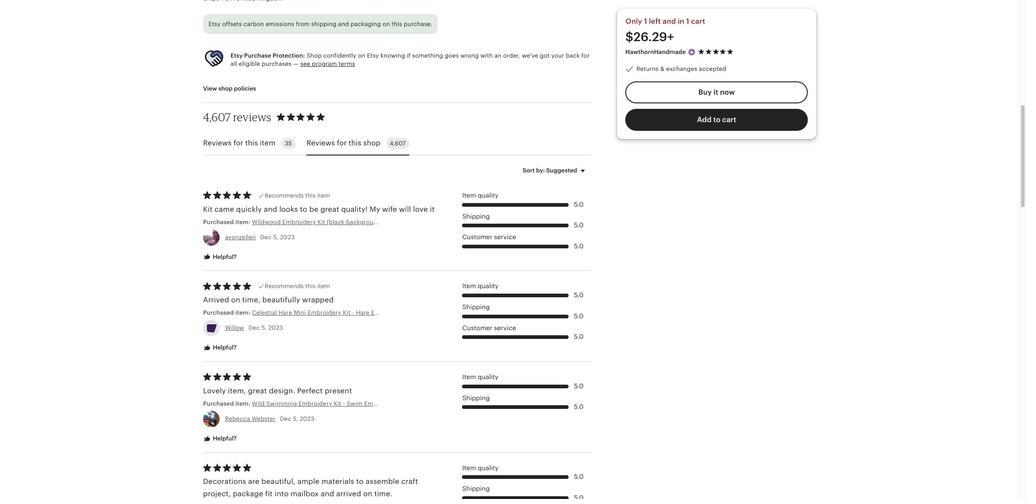 Task type: locate. For each thing, give the bounding box(es) containing it.
avonzellen dec 5, 2023
[[225, 234, 295, 241]]

tab list
[[203, 132, 592, 156]]

2 horizontal spatial 5,
[[293, 415, 298, 422]]

2 customer from the top
[[462, 324, 492, 332]]

1 vertical spatial helpful? button
[[196, 340, 244, 356]]

1 vertical spatial recommends this item
[[265, 283, 330, 290]]

helpful? down rebecca
[[211, 435, 237, 442]]

1 purchased item: from the top
[[203, 219, 252, 225]]

design.
[[269, 386, 295, 395]]

1 quality from the top
[[478, 192, 499, 199]]

1 horizontal spatial 4,607
[[390, 140, 406, 147]]

0 vertical spatial purchased
[[203, 219, 234, 225]]

back
[[566, 52, 580, 59]]

purchased
[[203, 219, 234, 225], [203, 309, 234, 316], [203, 400, 234, 407]]

2 vertical spatial item
[[317, 283, 330, 290]]

0 vertical spatial recommends this item
[[265, 192, 330, 199]]

purchased item: down came
[[203, 219, 252, 225]]

1 vertical spatial customer
[[462, 324, 492, 332]]

1 horizontal spatial 5,
[[273, 234, 278, 241]]

to inside button
[[713, 115, 721, 124]]

reviews
[[203, 139, 232, 147], [307, 139, 335, 147]]

1 reviews from the left
[[203, 139, 232, 147]]

reviews for this shop
[[307, 139, 381, 147]]

star_seller image
[[688, 48, 696, 56]]

craft
[[401, 477, 418, 486]]

lovely
[[203, 386, 226, 395]]

add to cart button
[[626, 109, 808, 131]]

eligible
[[239, 60, 260, 67]]

1 vertical spatial shop
[[363, 139, 381, 147]]

1 horizontal spatial for
[[337, 139, 347, 147]]

1 horizontal spatial 1
[[686, 16, 689, 25]]

recommends this item up beautifully
[[265, 283, 330, 290]]

$26.29+
[[626, 29, 674, 43]]

35
[[285, 140, 292, 147]]

5,
[[273, 234, 278, 241], [261, 325, 267, 331], [293, 415, 298, 422]]

etsy
[[209, 20, 221, 27], [231, 52, 243, 59], [367, 52, 379, 59]]

2 horizontal spatial for
[[582, 52, 590, 59]]

customer for kit came quickly and looks to be great quality! my wife will love it
[[462, 233, 492, 241]]

great right be
[[320, 205, 339, 213]]

3 shipping from the top
[[462, 394, 490, 402]]

0 vertical spatial 5,
[[273, 234, 278, 241]]

it right buy
[[714, 88, 718, 96]]

5, right avonzellen
[[273, 234, 278, 241]]

dec for quickly
[[260, 234, 272, 241]]

4,607 for 4,607
[[390, 140, 406, 147]]

item: down time,
[[235, 309, 250, 316]]

1 horizontal spatial dec
[[260, 234, 272, 241]]

customer for arrived on time, beautifully wrapped
[[462, 324, 492, 332]]

0 vertical spatial helpful?
[[211, 253, 237, 260]]

to
[[713, 115, 721, 124], [300, 205, 307, 213], [356, 477, 364, 486]]

1 vertical spatial to
[[300, 205, 307, 213]]

3 item from the top
[[462, 373, 476, 381]]

0 vertical spatial item:
[[235, 219, 250, 225]]

1 1 from the left
[[644, 16, 647, 25]]

item for looks
[[317, 192, 330, 199]]

quality
[[478, 192, 499, 199], [478, 282, 499, 290], [478, 373, 499, 381], [478, 464, 499, 471]]

0 horizontal spatial cart
[[691, 16, 705, 25]]

item left 35
[[260, 139, 276, 147]]

2 recommends from the top
[[265, 283, 304, 290]]

1 vertical spatial 4,607
[[390, 140, 406, 147]]

item quality
[[462, 192, 499, 199], [462, 282, 499, 290], [462, 373, 499, 381], [462, 464, 499, 471]]

kit came quickly and looks to be great quality! my wife will love it
[[203, 205, 435, 213]]

0 horizontal spatial 5,
[[261, 325, 267, 331]]

2 service from the top
[[494, 324, 516, 332]]

5, for beautifully
[[261, 325, 267, 331]]

emissions
[[266, 20, 294, 27]]

item
[[462, 192, 476, 199], [462, 282, 476, 290], [462, 373, 476, 381], [462, 464, 476, 471]]

0 horizontal spatial to
[[300, 205, 307, 213]]

2 horizontal spatial to
[[713, 115, 721, 124]]

5, down design.
[[293, 415, 298, 422]]

0 horizontal spatial 1
[[644, 16, 647, 25]]

4 shipping from the top
[[462, 485, 490, 492]]

etsy for etsy offsets carbon emissions from shipping and packaging on this purchase.
[[209, 20, 221, 27]]

2 1 from the left
[[686, 16, 689, 25]]

reviews for this item
[[203, 139, 276, 147]]

2 horizontal spatial dec
[[280, 415, 291, 422]]

1 vertical spatial item
[[317, 192, 330, 199]]

got
[[540, 52, 550, 59]]

great right item,
[[248, 386, 267, 395]]

1 recommends from the top
[[265, 192, 304, 199]]

recommends this item
[[265, 192, 330, 199], [265, 283, 330, 290]]

reviews down 4,607 reviews
[[203, 139, 232, 147]]

helpful?
[[211, 253, 237, 260], [211, 344, 237, 351], [211, 435, 237, 442]]

0 vertical spatial service
[[494, 233, 516, 241]]

cart right in
[[691, 16, 705, 25]]

accepted
[[699, 65, 726, 72]]

avonzellen link
[[225, 234, 256, 241]]

1 vertical spatial 5,
[[261, 325, 267, 331]]

3 helpful? button from the top
[[196, 431, 244, 447]]

0 vertical spatial 4,607
[[203, 110, 231, 124]]

returns & exchanges accepted
[[637, 65, 726, 72]]

0 vertical spatial to
[[713, 115, 721, 124]]

1 vertical spatial item:
[[235, 309, 250, 316]]

1 right in
[[686, 16, 689, 25]]

and inside decorations are beautiful, ample materials to assemble craft project, package fit into mailbox and arrived on time.
[[321, 490, 334, 498]]

quality for kit came quickly and looks to be great quality! my wife will love it
[[478, 192, 499, 199]]

kit
[[203, 205, 213, 213]]

service for arrived on time, beautifully wrapped
[[494, 324, 516, 332]]

2 customer service from the top
[[462, 324, 516, 332]]

sort
[[523, 167, 535, 174]]

1 vertical spatial recommends
[[265, 283, 304, 290]]

1 purchased from the top
[[203, 219, 234, 225]]

shipping for kit came quickly and looks to be great quality! my wife will love it
[[462, 213, 490, 220]]

and
[[663, 16, 676, 25], [338, 20, 349, 27], [264, 205, 277, 213], [321, 490, 334, 498]]

present
[[325, 386, 352, 395]]

1 vertical spatial cart
[[722, 115, 736, 124]]

0 vertical spatial great
[[320, 205, 339, 213]]

0 vertical spatial customer service
[[462, 233, 516, 241]]

helpful? down avonzellen
[[211, 253, 237, 260]]

item for lovely item, great design. perfect present
[[462, 373, 476, 381]]

program
[[312, 60, 337, 67]]

to left be
[[300, 205, 307, 213]]

item up wrapped
[[317, 283, 330, 290]]

4 5.0 from the top
[[574, 292, 584, 299]]

purchased item: up willow link
[[203, 309, 252, 316]]

0 vertical spatial 2023
[[280, 234, 295, 241]]

left
[[649, 16, 661, 25]]

1 vertical spatial it
[[430, 205, 435, 213]]

customer service
[[462, 233, 516, 241], [462, 324, 516, 332]]

item: down item,
[[235, 400, 250, 407]]

1 vertical spatial great
[[248, 386, 267, 395]]

shop confidently on etsy knowing if something goes wrong with an order, we've got your back for all eligible purchases —
[[231, 52, 590, 67]]

helpful? button down avonzellen
[[196, 249, 244, 266]]

1 vertical spatial helpful?
[[211, 344, 237, 351]]

0 vertical spatial dec
[[260, 234, 272, 241]]

5, down arrived on time, beautifully wrapped
[[261, 325, 267, 331]]

4,607 inside tab list
[[390, 140, 406, 147]]

1 vertical spatial 2023
[[268, 325, 283, 331]]

see program terms link
[[300, 60, 355, 67]]

etsy left offsets
[[209, 20, 221, 27]]

and inside only 1 left and in 1 cart $26.29+
[[663, 16, 676, 25]]

3 purchased from the top
[[203, 400, 234, 407]]

and right the shipping
[[338, 20, 349, 27]]

recommends for beautifully
[[265, 283, 304, 290]]

this
[[392, 20, 402, 27], [245, 139, 258, 147], [349, 139, 361, 147], [305, 192, 316, 199], [305, 283, 316, 290]]

cart right add
[[722, 115, 736, 124]]

2 helpful? button from the top
[[196, 340, 244, 356]]

purchased down came
[[203, 219, 234, 225]]

0 horizontal spatial 4,607
[[203, 110, 231, 124]]

1 vertical spatial service
[[494, 324, 516, 332]]

1 left left
[[644, 16, 647, 25]]

helpful? button down rebecca
[[196, 431, 244, 447]]

shipping
[[462, 213, 490, 220], [462, 303, 490, 311], [462, 394, 490, 402], [462, 485, 490, 492]]

2 horizontal spatial etsy
[[367, 52, 379, 59]]

etsy left knowing
[[367, 52, 379, 59]]

recommends this item up looks
[[265, 192, 330, 199]]

2023 down beautifully
[[268, 325, 283, 331]]

9 5.0 from the top
[[574, 473, 584, 481]]

0 horizontal spatial reviews
[[203, 139, 232, 147]]

1 horizontal spatial to
[[356, 477, 364, 486]]

0 vertical spatial shop
[[218, 85, 233, 92]]

1 service from the top
[[494, 233, 516, 241]]

1 shipping from the top
[[462, 213, 490, 220]]

2 shipping from the top
[[462, 303, 490, 311]]

dec
[[260, 234, 272, 241], [249, 325, 260, 331], [280, 415, 291, 422]]

materials
[[322, 477, 354, 486]]

1 horizontal spatial shop
[[363, 139, 381, 147]]

dec right webster
[[280, 415, 291, 422]]

3 item quality from the top
[[462, 373, 499, 381]]

recommends up looks
[[265, 192, 304, 199]]

item up kit came quickly and looks to be great quality! my wife will love it
[[317, 192, 330, 199]]

etsy offsets carbon emissions from shipping and packaging on this purchase.
[[209, 20, 432, 27]]

1 helpful? from the top
[[211, 253, 237, 260]]

2 reviews from the left
[[307, 139, 335, 147]]

2 vertical spatial helpful? button
[[196, 431, 244, 447]]

assemble
[[366, 477, 399, 486]]

recommends
[[265, 192, 304, 199], [265, 283, 304, 290]]

4,607
[[203, 110, 231, 124], [390, 140, 406, 147]]

on left time,
[[231, 296, 240, 304]]

1 5.0 from the top
[[574, 201, 584, 208]]

1 horizontal spatial etsy
[[231, 52, 243, 59]]

helpful? button for arrived
[[196, 340, 244, 356]]

3 quality from the top
[[478, 373, 499, 381]]

time.
[[374, 490, 393, 498]]

purchased item:
[[203, 219, 252, 225], [203, 309, 252, 316], [203, 400, 252, 407]]

by:
[[536, 167, 545, 174]]

0 vertical spatial item
[[260, 139, 276, 147]]

reviews for reviews for this shop
[[307, 139, 335, 147]]

1 vertical spatial dec
[[249, 325, 260, 331]]

2023 down looks
[[280, 234, 295, 241]]

2 item from the top
[[462, 282, 476, 290]]

item quality for kit came quickly and looks to be great quality! my wife will love it
[[462, 192, 499, 199]]

to inside decorations are beautiful, ample materials to assemble craft project, package fit into mailbox and arrived on time.
[[356, 477, 364, 486]]

0 vertical spatial helpful? button
[[196, 249, 244, 266]]

0 vertical spatial cart
[[691, 16, 705, 25]]

2 purchased item: from the top
[[203, 309, 252, 316]]

only 1 left and in 1 cart $26.29+
[[626, 16, 705, 43]]

view
[[203, 85, 217, 92]]

3 item: from the top
[[235, 400, 250, 407]]

2 vertical spatial to
[[356, 477, 364, 486]]

order,
[[503, 52, 520, 59]]

0 vertical spatial purchased item:
[[203, 219, 252, 225]]

1 item from the top
[[462, 192, 476, 199]]

policies
[[234, 85, 256, 92]]

and left in
[[663, 16, 676, 25]]

1 horizontal spatial reviews
[[307, 139, 335, 147]]

1 horizontal spatial great
[[320, 205, 339, 213]]

purchases
[[262, 60, 292, 67]]

1 recommends this item from the top
[[265, 192, 330, 199]]

purchased item: down item,
[[203, 400, 252, 407]]

purchased item: for on
[[203, 309, 252, 316]]

and down materials
[[321, 490, 334, 498]]

etsy up 'all'
[[231, 52, 243, 59]]

1
[[644, 16, 647, 25], [686, 16, 689, 25]]

0 horizontal spatial shop
[[218, 85, 233, 92]]

2 vertical spatial purchased
[[203, 400, 234, 407]]

dec right willow link
[[249, 325, 260, 331]]

hawthornhandmade link
[[626, 48, 686, 55]]

wrapped
[[302, 296, 334, 304]]

your
[[551, 52, 564, 59]]

3 helpful? from the top
[[211, 435, 237, 442]]

4,607 reviews
[[203, 110, 271, 124]]

2 vertical spatial dec
[[280, 415, 291, 422]]

0 vertical spatial recommends
[[265, 192, 304, 199]]

2 quality from the top
[[478, 282, 499, 290]]

0 horizontal spatial dec
[[249, 325, 260, 331]]

4 item from the top
[[462, 464, 476, 471]]

service
[[494, 233, 516, 241], [494, 324, 516, 332]]

helpful? button down willow at bottom left
[[196, 340, 244, 356]]

helpful? button
[[196, 249, 244, 266], [196, 340, 244, 356], [196, 431, 244, 447]]

purchased down lovely
[[203, 400, 234, 407]]

to for and
[[356, 477, 364, 486]]

1 horizontal spatial cart
[[722, 115, 736, 124]]

2 item quality from the top
[[462, 282, 499, 290]]

2 vertical spatial helpful?
[[211, 435, 237, 442]]

item:
[[235, 219, 250, 225], [235, 309, 250, 316], [235, 400, 250, 407]]

customer service for arrived on time, beautifully wrapped
[[462, 324, 516, 332]]

0 horizontal spatial etsy
[[209, 20, 221, 27]]

0 horizontal spatial for
[[234, 139, 243, 147]]

2 item: from the top
[[235, 309, 250, 316]]

looks
[[279, 205, 298, 213]]

2 purchased from the top
[[203, 309, 234, 316]]

to right add
[[713, 115, 721, 124]]

cart
[[691, 16, 705, 25], [722, 115, 736, 124]]

add
[[697, 115, 712, 124]]

1 vertical spatial purchased item:
[[203, 309, 252, 316]]

service for kit came quickly and looks to be great quality! my wife will love it
[[494, 233, 516, 241]]

1 horizontal spatial it
[[714, 88, 718, 96]]

1 item: from the top
[[235, 219, 250, 225]]

terms
[[339, 60, 355, 67]]

2 helpful? from the top
[[211, 344, 237, 351]]

2 vertical spatial item:
[[235, 400, 250, 407]]

2023 down perfect
[[300, 415, 314, 422]]

to up arrived
[[356, 477, 364, 486]]

3 purchased item: from the top
[[203, 400, 252, 407]]

sort by: suggested
[[523, 167, 577, 174]]

1 customer from the top
[[462, 233, 492, 241]]

0 vertical spatial it
[[714, 88, 718, 96]]

1 item quality from the top
[[462, 192, 499, 199]]

2 vertical spatial purchased item:
[[203, 400, 252, 407]]

0 vertical spatial customer
[[462, 233, 492, 241]]

on right confidently
[[358, 52, 365, 59]]

quality for arrived on time, beautifully wrapped
[[478, 282, 499, 290]]

1 helpful? button from the top
[[196, 249, 244, 266]]

2 recommends this item from the top
[[265, 283, 330, 290]]

recommends for and
[[265, 192, 304, 199]]

on left time. in the left bottom of the page
[[363, 490, 372, 498]]

sort by: suggested button
[[516, 161, 595, 180]]

recommends up beautifully
[[265, 283, 304, 290]]

purchased for kit
[[203, 219, 234, 225]]

helpful? down willow at bottom left
[[211, 344, 237, 351]]

reviews right 35
[[307, 139, 335, 147]]

dec for time,
[[249, 325, 260, 331]]

decorations are beautiful, ample materials to assemble craft project, package fit into mailbox and arrived on time.
[[203, 477, 418, 498]]

1 vertical spatial customer service
[[462, 324, 516, 332]]

helpful? for on
[[211, 344, 237, 351]]

recommends this item for wrapped
[[265, 283, 330, 290]]

item
[[260, 139, 276, 147], [317, 192, 330, 199], [317, 283, 330, 290]]

5 5.0 from the top
[[574, 312, 584, 320]]

helpful? button for lovely
[[196, 431, 244, 447]]

purchased down arrived
[[203, 309, 234, 316]]

1 vertical spatial purchased
[[203, 309, 234, 316]]

dec right avonzellen link
[[260, 234, 272, 241]]

1 customer service from the top
[[462, 233, 516, 241]]

item: down quickly
[[235, 219, 250, 225]]

it right "love"
[[430, 205, 435, 213]]

4 quality from the top
[[478, 464, 499, 471]]

helpful? for came
[[211, 253, 237, 260]]



Task type: describe. For each thing, give the bounding box(es) containing it.
quickly
[[236, 205, 262, 213]]

came
[[215, 205, 234, 213]]

package
[[233, 490, 263, 498]]

to for it
[[300, 205, 307, 213]]

offsets
[[222, 20, 242, 27]]

shipping for arrived on time, beautifully wrapped
[[462, 303, 490, 311]]

all
[[231, 60, 237, 67]]

item: for quickly
[[235, 219, 250, 225]]

shipping
[[311, 20, 337, 27]]

4,607 for 4,607 reviews
[[203, 110, 231, 124]]

now
[[720, 88, 735, 96]]

in
[[678, 16, 684, 25]]

view shop policies
[[203, 85, 256, 92]]

protection:
[[273, 52, 305, 59]]

an
[[495, 52, 502, 59]]

cart inside only 1 left and in 1 cart $26.29+
[[691, 16, 705, 25]]

7 5.0 from the top
[[574, 382, 584, 390]]

customer service for kit came quickly and looks to be great quality! my wife will love it
[[462, 233, 516, 241]]

confidently
[[323, 52, 356, 59]]

something
[[412, 52, 443, 59]]

item: for great
[[235, 400, 250, 407]]

etsy purchase protection:
[[231, 52, 305, 59]]

into
[[275, 490, 289, 498]]

etsy for etsy purchase protection:
[[231, 52, 243, 59]]

fit
[[265, 490, 273, 498]]

view shop policies button
[[196, 80, 263, 97]]

recommends this item for looks
[[265, 192, 330, 199]]

purchased for arrived
[[203, 309, 234, 316]]

purchased item: for came
[[203, 219, 252, 225]]

arrived
[[203, 296, 229, 304]]

buy it now button
[[626, 81, 808, 103]]

carbon
[[244, 20, 264, 27]]

3 5.0 from the top
[[574, 242, 584, 250]]

item quality for lovely item, great design. perfect present
[[462, 373, 499, 381]]

on inside shop confidently on etsy knowing if something goes wrong with an order, we've got your back for all eligible purchases —
[[358, 52, 365, 59]]

tab list containing reviews for this item
[[203, 132, 592, 156]]

lovely item, great design. perfect present
[[203, 386, 352, 395]]

2023 for beautifully
[[268, 325, 283, 331]]

goes
[[445, 52, 459, 59]]

for inside shop confidently on etsy knowing if something goes wrong with an order, we've got your back for all eligible purchases —
[[582, 52, 590, 59]]

item for kit came quickly and looks to be great quality! my wife will love it
[[462, 192, 476, 199]]

be
[[309, 205, 318, 213]]

wife
[[382, 205, 397, 213]]

rebecca webster dec 5, 2023
[[225, 415, 314, 422]]

item for arrived on time, beautifully wrapped
[[462, 282, 476, 290]]

knowing
[[381, 52, 405, 59]]

webster
[[252, 415, 276, 422]]

item: for time,
[[235, 309, 250, 316]]

0 horizontal spatial it
[[430, 205, 435, 213]]

beautifully
[[262, 296, 300, 304]]

item for wrapped
[[317, 283, 330, 290]]

mailbox
[[291, 490, 319, 498]]

5, for and
[[273, 234, 278, 241]]

avonzellen
[[225, 234, 256, 241]]

willow link
[[225, 325, 244, 331]]

see
[[300, 60, 310, 67]]

for for reviews for this item
[[234, 139, 243, 147]]

exchanges
[[666, 65, 697, 72]]

8 5.0 from the top
[[574, 403, 584, 411]]

time,
[[242, 296, 260, 304]]

are
[[248, 477, 259, 486]]

for for reviews for this shop
[[337, 139, 347, 147]]

item inside tab list
[[260, 139, 276, 147]]

willow dec 5, 2023
[[225, 325, 283, 331]]

cart inside button
[[722, 115, 736, 124]]

will
[[399, 205, 411, 213]]

0 horizontal spatial great
[[248, 386, 267, 395]]

from
[[296, 20, 310, 27]]

helpful? button for kit
[[196, 249, 244, 266]]

item quality for arrived on time, beautifully wrapped
[[462, 282, 499, 290]]

it inside button
[[714, 88, 718, 96]]

hawthornhandmade
[[626, 48, 686, 55]]

purchase.
[[404, 20, 432, 27]]

2023 for and
[[280, 234, 295, 241]]

on inside decorations are beautiful, ample materials to assemble craft project, package fit into mailbox and arrived on time.
[[363, 490, 372, 498]]

love
[[413, 205, 428, 213]]

arrived on time, beautifully wrapped
[[203, 296, 334, 304]]

add to cart
[[697, 115, 736, 124]]

purchased for lovely
[[203, 400, 234, 407]]

my
[[370, 205, 380, 213]]

with
[[480, 52, 493, 59]]

packaging
[[351, 20, 381, 27]]

2 5.0 from the top
[[574, 222, 584, 229]]

suggested
[[546, 167, 577, 174]]

on right packaging
[[383, 20, 390, 27]]

beautiful,
[[261, 477, 295, 486]]

project,
[[203, 490, 231, 498]]

shipping for lovely item, great design. perfect present
[[462, 394, 490, 402]]

6 5.0 from the top
[[574, 333, 584, 341]]

buy it now
[[699, 88, 735, 96]]

buy
[[699, 88, 712, 96]]

shop inside button
[[218, 85, 233, 92]]

helpful? for item,
[[211, 435, 237, 442]]

see program terms
[[300, 60, 355, 67]]

perfect
[[297, 386, 323, 395]]

rebecca
[[225, 415, 250, 422]]

and left looks
[[264, 205, 277, 213]]

wrong
[[460, 52, 479, 59]]

etsy inside shop confidently on etsy knowing if something goes wrong with an order, we've got your back for all eligible purchases —
[[367, 52, 379, 59]]

2 vertical spatial 2023
[[300, 415, 314, 422]]

rebecca webster link
[[225, 415, 276, 422]]

&
[[660, 65, 665, 72]]

arrived
[[336, 490, 361, 498]]

we've
[[522, 52, 538, 59]]

purchase
[[244, 52, 271, 59]]

ample
[[297, 477, 319, 486]]

quality for lovely item, great design. perfect present
[[478, 373, 499, 381]]

purchased item: for item,
[[203, 400, 252, 407]]

returns
[[637, 65, 659, 72]]

reviews for reviews for this item
[[203, 139, 232, 147]]

4 item quality from the top
[[462, 464, 499, 471]]

only
[[626, 16, 642, 25]]

shop
[[307, 52, 322, 59]]

2 vertical spatial 5,
[[293, 415, 298, 422]]



Task type: vqa. For each thing, say whether or not it's contained in the screenshot.
3rd Shipping from the top of the page
yes



